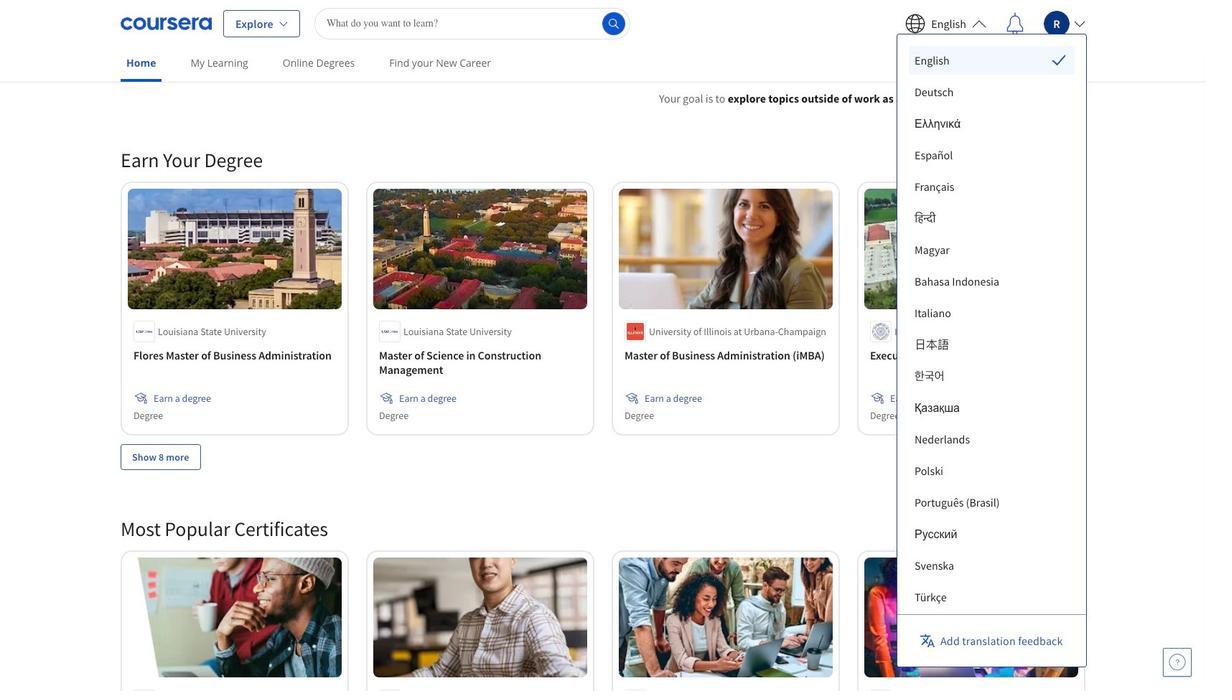 Task type: describe. For each thing, give the bounding box(es) containing it.
coursera image
[[121, 12, 212, 35]]

earn your degree collection element
[[112, 124, 1095, 493]]

help center image
[[1169, 654, 1187, 672]]



Task type: vqa. For each thing, say whether or not it's contained in the screenshot.
most popular certificates collection ELEMENT
yes



Task type: locate. For each thing, give the bounding box(es) containing it.
main content
[[0, 73, 1207, 692]]

most popular certificates collection element
[[112, 493, 1095, 692]]

menu
[[909, 46, 1075, 692]]

None search field
[[315, 8, 631, 39]]

radio item
[[909, 46, 1075, 75]]



